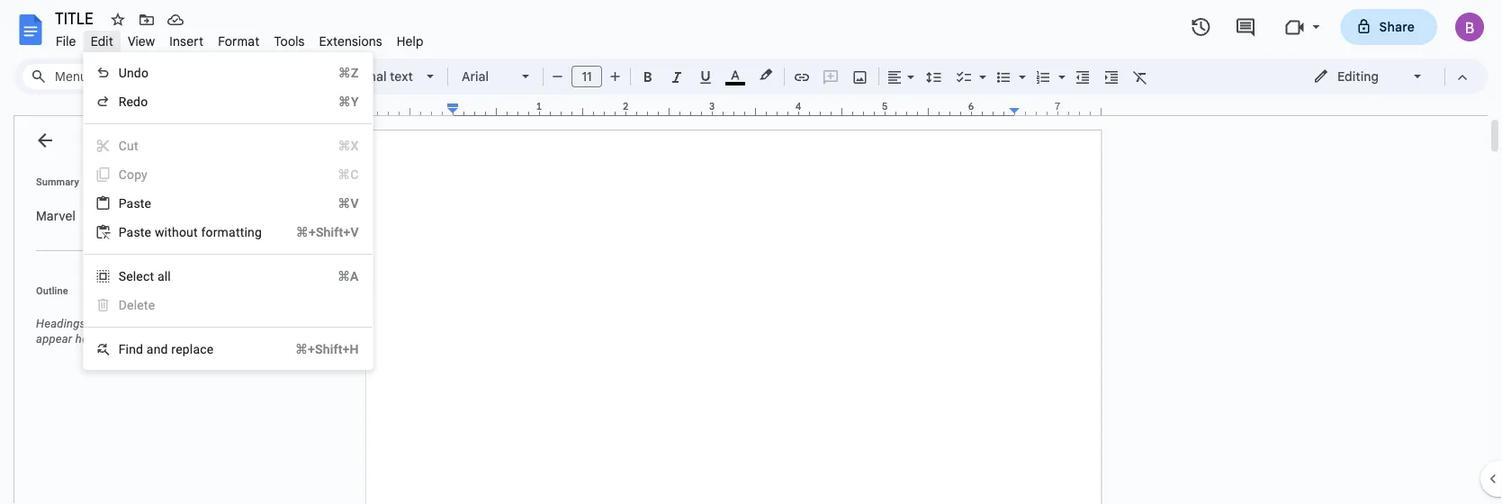 Task type: vqa. For each thing, say whether or not it's contained in the screenshot.
Application
yes



Task type: describe. For each thing, give the bounding box(es) containing it.
ll
[[165, 269, 171, 284]]

to
[[133, 317, 144, 330]]

menu item containing d
[[84, 291, 372, 320]]

⌘+shift+h element
[[274, 340, 359, 358]]

ndo
[[127, 65, 149, 80]]

⌘c element
[[316, 166, 359, 184]]

⌘v element
[[316, 194, 359, 212]]

outline
[[36, 285, 68, 296]]

help menu item
[[390, 31, 431, 52]]

text color image
[[726, 64, 746, 86]]

⌘+shift+h
[[295, 342, 359, 357]]

replace
[[171, 342, 214, 357]]

insert menu item
[[162, 31, 211, 52]]

tools menu item
[[267, 31, 312, 52]]

insert image image
[[850, 64, 871, 89]]

file menu item
[[49, 31, 83, 52]]

paste p element
[[119, 196, 157, 211]]

appear
[[36, 332, 72, 346]]

mode and view toolbar
[[1300, 59, 1478, 95]]

numbered list menu image
[[1054, 65, 1066, 71]]

paste with o ut formatting
[[119, 225, 262, 240]]

find and replace f element
[[119, 342, 219, 357]]

⌘+shift+v element
[[274, 223, 359, 241]]

highlight color image
[[756, 64, 776, 86]]

f
[[119, 342, 126, 357]]

headings you add to the document will appear here.
[[36, 317, 240, 346]]

menu bar inside menu bar "banner"
[[49, 23, 431, 53]]

arial
[[462, 68, 489, 84]]

delete e element
[[119, 298, 160, 312]]

menu bar banner
[[0, 0, 1503, 504]]

text
[[390, 68, 413, 84]]

undo u element
[[119, 65, 154, 80]]

normal text
[[344, 68, 413, 84]]

extensions
[[319, 33, 382, 49]]

file
[[56, 33, 76, 49]]

the
[[147, 317, 164, 330]]

right margin image
[[1010, 102, 1101, 115]]

f ind and replace
[[119, 342, 214, 357]]

c opy
[[119, 167, 148, 182]]

menu item containing cu
[[84, 131, 372, 160]]

u ndo
[[119, 65, 149, 80]]

ind
[[126, 342, 143, 357]]

select
[[119, 269, 154, 284]]

formatting
[[201, 225, 262, 240]]

edit
[[91, 33, 113, 49]]

styles list. normal text selected. option
[[344, 64, 416, 89]]

⌘z element
[[317, 64, 359, 82]]

⌘a
[[338, 269, 359, 284]]

c
[[119, 167, 127, 182]]

aste
[[127, 196, 151, 211]]

document outline element
[[14, 116, 259, 504]]

you
[[89, 317, 108, 330]]

format
[[218, 33, 260, 49]]

will
[[223, 317, 240, 330]]

ut
[[186, 225, 198, 240]]

edo
[[126, 94, 148, 109]]

select a ll
[[119, 269, 171, 284]]

main toolbar
[[112, 0, 1155, 225]]

add
[[111, 317, 130, 330]]

Menus field
[[23, 64, 113, 89]]

cut t element
[[119, 138, 144, 153]]

tools
[[274, 33, 305, 49]]

⌘x
[[338, 138, 359, 153]]



Task type: locate. For each thing, give the bounding box(es) containing it.
r
[[119, 94, 126, 109]]

line & paragraph spacing image
[[924, 64, 945, 89]]

menu containing u
[[83, 52, 373, 370]]

view
[[128, 33, 155, 49]]

extensions menu item
[[312, 31, 390, 52]]

outline heading
[[14, 284, 259, 309]]

arial option
[[462, 64, 511, 89]]

select all a element
[[119, 269, 176, 284]]

opy
[[127, 167, 148, 182]]

menu item
[[84, 131, 372, 160], [84, 160, 372, 189], [84, 291, 372, 320]]

share
[[1380, 19, 1415, 35]]

Font size text field
[[573, 66, 601, 87]]

application containing share
[[0, 0, 1503, 504]]

paste without formatting o element
[[119, 225, 267, 240]]

⌘y
[[338, 94, 359, 109]]

r edo
[[119, 94, 148, 109]]

a
[[158, 269, 165, 284]]

redo r element
[[119, 94, 153, 109]]

edit menu item
[[83, 31, 121, 52]]

menu inside application
[[83, 52, 373, 370]]

view menu item
[[121, 31, 162, 52]]

⌘z
[[338, 65, 359, 80]]

u
[[119, 65, 127, 80]]

⌘v
[[338, 196, 359, 211]]

left margin image
[[367, 102, 458, 115]]

menu item containing c
[[84, 160, 372, 189]]

menu bar containing file
[[49, 23, 431, 53]]

copy c element
[[119, 167, 153, 182]]

d
[[119, 298, 127, 312]]

2 menu item from the top
[[84, 160, 372, 189]]

cu t
[[119, 138, 138, 153]]

paste
[[119, 225, 151, 240]]

insert
[[170, 33, 204, 49]]

document
[[167, 317, 220, 330]]

headings
[[36, 317, 86, 330]]

cu
[[119, 138, 134, 153]]

summary heading
[[36, 175, 79, 189]]

summary
[[36, 176, 79, 187]]

e
[[127, 298, 134, 312]]

application
[[0, 0, 1503, 504]]

menu
[[83, 52, 373, 370]]

normal
[[344, 68, 387, 84]]

3 menu item from the top
[[84, 291, 372, 320]]

Rename text field
[[49, 7, 104, 29]]

help
[[397, 33, 424, 49]]

o
[[179, 225, 186, 240]]

p aste
[[119, 196, 151, 211]]

1 menu item from the top
[[84, 131, 372, 160]]

editing button
[[1301, 63, 1437, 90]]

with
[[155, 225, 179, 240]]

Font size field
[[572, 66, 610, 88]]

t
[[134, 138, 138, 153]]

editing
[[1338, 68, 1379, 84]]

⌘a element
[[316, 267, 359, 285]]

menu bar
[[49, 23, 431, 53]]

p
[[119, 196, 127, 211]]

Star checkbox
[[105, 7, 131, 32]]

format menu item
[[211, 31, 267, 52]]

here.
[[75, 332, 102, 346]]

and
[[147, 342, 168, 357]]

⌘c
[[338, 167, 359, 182]]

d e lete
[[119, 298, 155, 312]]

lete
[[134, 298, 155, 312]]

⌘+shift+v
[[296, 225, 359, 240]]

share button
[[1341, 9, 1438, 45]]

⌘y element
[[317, 93, 359, 111]]

⌘x element
[[316, 137, 359, 155]]



